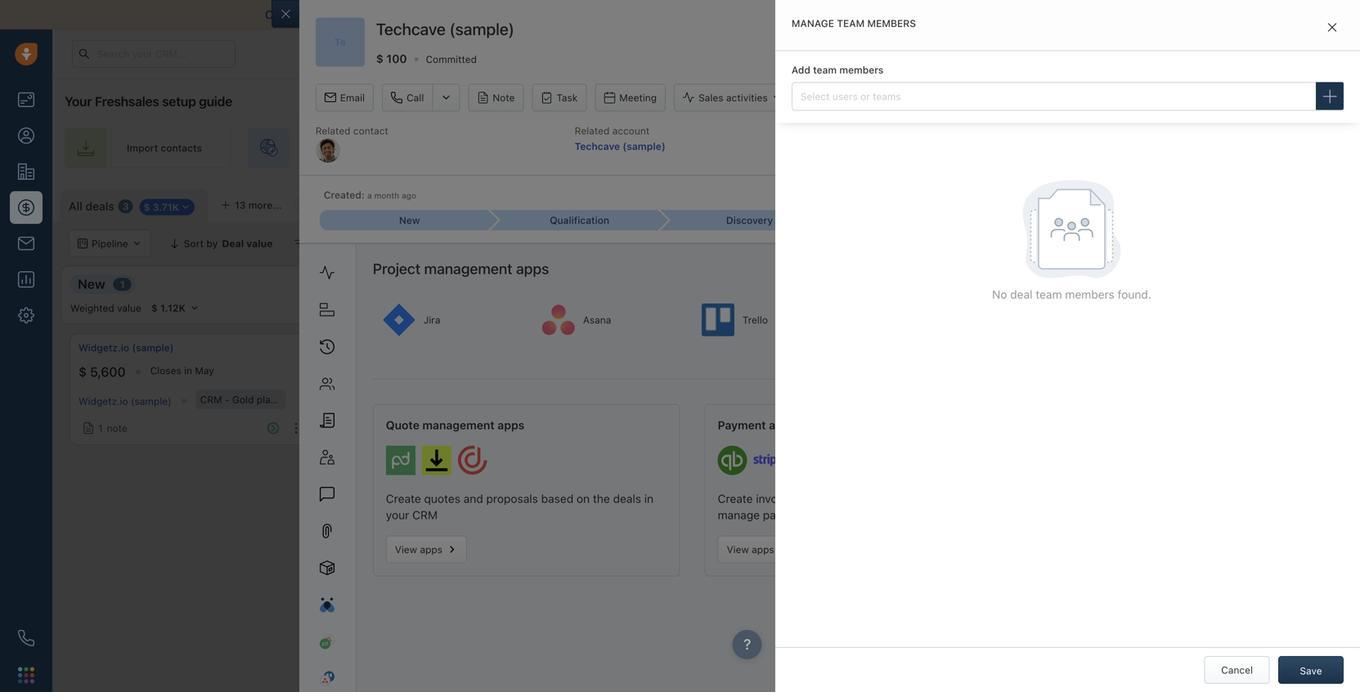 Task type: locate. For each thing, give the bounding box(es) containing it.
1 horizontal spatial container_wx8msf4aqz5i3rn1 image
[[1083, 197, 1095, 209]]

1 horizontal spatial your
[[922, 48, 942, 59]]

no deal team members found. dialog
[[775, 0, 1360, 693]]

your inside create quotes and proposals based on the deals in your crm
[[386, 509, 409, 522]]

applied
[[344, 238, 379, 249]]

all
[[69, 200, 82, 213], [418, 238, 430, 249]]

0 vertical spatial all
[[69, 200, 82, 213]]

task button
[[532, 84, 587, 112]]

all deals link
[[69, 198, 114, 215]]

jira
[[424, 314, 440, 326]]

0 vertical spatial deals
[[85, 200, 114, 213]]

1 vertical spatial members
[[840, 64, 884, 76]]

widgetz.io (sample) link up 5,600
[[79, 341, 174, 355]]

0 horizontal spatial crm
[[200, 394, 222, 406]]

(sample) down account
[[623, 141, 666, 152]]

0 vertical spatial management
[[424, 260, 513, 278]]

and
[[769, 419, 790, 432], [464, 493, 483, 506], [955, 493, 974, 506]]

0 horizontal spatial to
[[763, 142, 773, 154]]

trello
[[743, 314, 768, 326]]

0 horizontal spatial view apps
[[395, 544, 442, 556]]

1 left filter
[[312, 238, 317, 249]]

Search your CRM... text field
[[72, 40, 236, 68]]

add down manage
[[792, 64, 810, 76]]

deal inside button
[[433, 238, 453, 249]]

(sample) down closes at the left of the page
[[131, 396, 171, 407]]

customers,
[[893, 493, 951, 506]]

0 vertical spatial 1
[[312, 238, 317, 249]]

add
[[792, 64, 810, 76], [825, 92, 843, 104]]

qualification inside techcave (sample) dialog
[[550, 215, 609, 226]]

1 inside button
[[312, 238, 317, 249]]

members
[[867, 18, 916, 29], [840, 64, 884, 76], [1065, 288, 1115, 302]]

0 vertical spatial qualification
[[550, 215, 609, 226]]

widgetz.io
[[79, 342, 129, 354], [79, 396, 128, 407]]

invite
[[521, 142, 547, 154]]

1 horizontal spatial $
[[344, 364, 353, 380]]

0 vertical spatial acme inc (sample)
[[344, 342, 432, 354]]

0 horizontal spatial all
[[69, 200, 82, 213]]

website
[[349, 142, 385, 154]]

1 horizontal spatial deal
[[1010, 288, 1033, 302]]

create quotes and proposals based on the deals in your crm
[[386, 493, 654, 522]]

13 more...
[[235, 200, 282, 211]]

management down owners at the left of page
[[424, 260, 513, 278]]

1 horizontal spatial add
[[825, 92, 843, 104]]

techcave down account
[[575, 141, 620, 152]]

view apps for create invoices, share them with customers, and manage payments
[[727, 544, 774, 556]]

widgetz.io (sample) up 5,600
[[79, 342, 174, 354]]

container_wx8msf4aqz5i3rn1 image left quote
[[348, 420, 360, 431]]

negotiation inside techcave (sample) dialog
[[1062, 215, 1117, 226]]

1 horizontal spatial container_wx8msf4aqz5i3rn1 image
[[348, 420, 360, 431]]

2 horizontal spatial $
[[376, 52, 384, 65]]

note inside button
[[373, 420, 393, 431]]

(sample) up quote
[[390, 394, 430, 406]]

1 inc from the top
[[374, 342, 388, 354]]

1 horizontal spatial leads
[[735, 142, 761, 154]]

add product
[[825, 92, 882, 104]]

new link
[[320, 210, 490, 231]]

0 horizontal spatial your
[[65, 94, 92, 109]]

route leads to your team
[[705, 142, 823, 154]]

1 vertical spatial no
[[459, 394, 472, 406]]

bring in website leads
[[310, 142, 413, 154]]

1 filter applied button
[[283, 230, 390, 258]]

0 vertical spatial inc
[[374, 342, 388, 354]]

0 vertical spatial widgetz.io (sample) link
[[79, 341, 174, 355]]

1 horizontal spatial qualification
[[550, 215, 609, 226]]

100 inside techcave (sample) dialog
[[386, 52, 407, 65]]

crm down quotes
[[412, 509, 438, 522]]

explore
[[1060, 48, 1096, 59]]

$ 100 inside techcave (sample) dialog
[[376, 52, 407, 65]]

acme inc (sample) link up quote
[[344, 394, 430, 406]]

2 view apps from the left
[[727, 544, 774, 556]]

email button
[[316, 84, 374, 112]]

1 vertical spatial management
[[422, 419, 495, 432]]

deals right the the
[[613, 493, 641, 506]]

qualification
[[550, 215, 609, 226], [343, 277, 421, 292]]

note
[[493, 92, 515, 104]]

1 view from the left
[[395, 544, 417, 556]]

acme inc (sample) up quote
[[344, 394, 430, 406]]

1 down $ 5,600
[[98, 423, 103, 434]]

create inside create quotes and proposals based on the deals in your crm
[[386, 493, 421, 506]]

0 horizontal spatial container_wx8msf4aqz5i3rn1 image
[[83, 423, 94, 434]]

ends
[[963, 48, 984, 59]]

account
[[612, 125, 650, 137]]

1 horizontal spatial view apps
[[727, 544, 774, 556]]

0 vertical spatial negotiation
[[1062, 215, 1117, 226]]

1 vertical spatial techcave
[[575, 141, 620, 152]]

add team members
[[792, 64, 884, 76]]

1 vertical spatial widgetz.io
[[79, 396, 128, 407]]

your inside 'link'
[[776, 142, 797, 154]]

0 vertical spatial import
[[772, 8, 808, 21]]

all for deal
[[418, 238, 430, 249]]

1 horizontal spatial techcave
[[575, 141, 620, 152]]

members left "found." at the top
[[1065, 288, 1115, 302]]

0 horizontal spatial and
[[464, 493, 483, 506]]

month
[[374, 191, 399, 200]]

1 vertical spatial qualification
[[343, 277, 421, 292]]

1 acme from the top
[[344, 342, 371, 354]]

0 vertical spatial $ 100
[[376, 52, 407, 65]]

create up manage on the bottom of the page
[[718, 493, 753, 506]]

0 horizontal spatial container_wx8msf4aqz5i3rn1 image
[[294, 238, 305, 249]]

1 down "3"
[[120, 279, 125, 290]]

ago
[[402, 191, 416, 200]]

$ 100 up note button
[[344, 364, 378, 380]]

0 horizontal spatial $
[[79, 364, 87, 380]]

widgetz.io up 1 note
[[79, 396, 128, 407]]

techcave up committed
[[376, 19, 446, 38]]

have
[[981, 8, 1006, 21]]

invoices,
[[756, 493, 802, 506]]

guide
[[199, 94, 232, 109]]

sales
[[853, 8, 881, 21]]

0 vertical spatial members
[[867, 18, 916, 29]]

1 vertical spatial deals
[[613, 493, 641, 506]]

0 vertical spatial deal
[[433, 238, 453, 249]]

1 horizontal spatial no
[[992, 288, 1007, 302]]

qualification down the invite your team
[[550, 215, 609, 226]]

add inside the no deal team members found. dialog
[[792, 64, 810, 76]]

import left all
[[772, 8, 808, 21]]

1 horizontal spatial 100
[[386, 52, 407, 65]]

1 view apps button from the left
[[386, 536, 467, 564]]

widgetz.io (sample) link up 1 note
[[79, 396, 171, 407]]

related for related account techcave (sample)
[[575, 125, 610, 137]]

your
[[922, 48, 942, 59], [65, 94, 92, 109]]

techcave (sample) dialog
[[271, 0, 1360, 693]]

sales left activities on the top right of page
[[699, 92, 723, 104]]

cancel button
[[1204, 657, 1270, 685]]

more...
[[248, 200, 282, 211]]

2 horizontal spatial container_wx8msf4aqz5i3rn1 image
[[400, 238, 412, 249]]

1 horizontal spatial 1
[[120, 279, 125, 290]]

1 vertical spatial widgetz.io (sample)
[[79, 396, 171, 407]]

0 horizontal spatial create
[[386, 493, 421, 506]]

0 horizontal spatial sales
[[699, 92, 723, 104]]

1 leads from the left
[[388, 142, 413, 154]]

sales activities button
[[674, 84, 800, 112], [674, 84, 792, 112]]

0 horizontal spatial qualification
[[343, 277, 421, 292]]

view for create invoices, share them with customers, and manage payments
[[727, 544, 749, 556]]

leads inside 'link'
[[735, 142, 761, 154]]

members left you
[[867, 18, 916, 29]]

$ up note button
[[344, 364, 353, 380]]

deals inside create quotes and proposals based on the deals in your crm
[[613, 493, 641, 506]]

view apps down quotes
[[395, 544, 442, 556]]

and right quotes
[[464, 493, 483, 506]]

monthly
[[279, 394, 316, 406]]

start
[[1023, 8, 1048, 21]]

related up "bring"
[[316, 125, 351, 137]]

1 horizontal spatial all
[[418, 238, 430, 249]]

1 vertical spatial sales
[[834, 125, 859, 137]]

all down new link
[[418, 238, 430, 249]]

widgetz.io up $ 5,600
[[79, 342, 129, 354]]

invite your team link
[[459, 128, 627, 168]]

100 up note button
[[356, 364, 378, 380]]

settings
[[1099, 197, 1138, 209]]

members for manage team members
[[867, 18, 916, 29]]

negotiation link
[[1000, 210, 1170, 231]]

1 horizontal spatial sales
[[834, 125, 859, 137]]

leads right 'route'
[[735, 142, 761, 154]]

0 horizontal spatial import
[[127, 142, 158, 154]]

0 vertical spatial sales
[[699, 92, 723, 104]]

view apps
[[395, 544, 442, 556], [727, 544, 774, 556]]

deals
[[85, 200, 114, 213], [613, 493, 641, 506]]

view apps button down manage on the bottom of the page
[[718, 536, 799, 564]]

1 horizontal spatial import
[[772, 8, 808, 21]]

$ 100
[[376, 52, 407, 65], [344, 364, 378, 380]]

container_wx8msf4aqz5i3rn1 image inside the all deal owners button
[[400, 238, 412, 249]]

1 related from the left
[[316, 125, 351, 137]]

1 horizontal spatial related
[[575, 125, 610, 137]]

management down no products
[[422, 419, 495, 432]]

0 vertical spatial acme
[[344, 342, 371, 354]]

in right the the
[[644, 493, 654, 506]]

2 acme from the top
[[344, 394, 370, 406]]

1 widgetz.io (sample) link from the top
[[79, 341, 174, 355]]

freshsales
[[95, 94, 159, 109]]

$ down mailbox
[[376, 52, 384, 65]]

(sample) inside related account techcave (sample)
[[623, 141, 666, 152]]

0 vertical spatial widgetz.io
[[79, 342, 129, 354]]

import left contacts
[[127, 142, 158, 154]]

crm left "-"
[[200, 394, 222, 406]]

2 leads from the left
[[735, 142, 761, 154]]

add down add team members
[[825, 92, 843, 104]]

$ left 5,600
[[79, 364, 87, 380]]

apps right billing
[[829, 419, 856, 432]]

1 vertical spatial acme inc (sample) link
[[344, 394, 430, 406]]

0 horizontal spatial no
[[459, 394, 472, 406]]

$ 100 up call button
[[376, 52, 407, 65]]

days
[[1009, 48, 1029, 59]]

sales activities button up 'route'
[[674, 84, 792, 112]]

1 horizontal spatial crm
[[412, 509, 438, 522]]

2 vertical spatial 1
[[98, 423, 103, 434]]

all left "3"
[[69, 200, 82, 213]]

and right customers,
[[955, 493, 974, 506]]

1 vertical spatial all
[[418, 238, 430, 249]]

create for create quotes and proposals based on the deals in your crm
[[386, 493, 421, 506]]

1 vertical spatial add
[[825, 92, 843, 104]]

0 horizontal spatial note
[[107, 423, 127, 434]]

related account techcave (sample)
[[575, 125, 666, 152]]

container_wx8msf4aqz5i3rn1 image left 1 note
[[83, 423, 94, 434]]

sales left owner
[[834, 125, 859, 137]]

container_wx8msf4aqz5i3rn1 image inside 'settings' popup button
[[1083, 197, 1095, 209]]

and left billing
[[769, 419, 790, 432]]

apps down quotes
[[420, 544, 442, 556]]

to right 'route'
[[763, 142, 773, 154]]

1 horizontal spatial view apps button
[[718, 536, 799, 564]]

1 vertical spatial crm
[[412, 509, 438, 522]]

create left quotes
[[386, 493, 421, 506]]

add for add team members
[[792, 64, 810, 76]]

your for your freshsales setup guide
[[65, 94, 92, 109]]

qualification down applied
[[343, 277, 421, 292]]

related inside related account techcave (sample)
[[575, 125, 610, 137]]

container_wx8msf4aqz5i3rn1 image
[[1083, 197, 1095, 209], [83, 423, 94, 434]]

closes in may
[[150, 365, 214, 377]]

view apps down manage on the bottom of the page
[[727, 544, 774, 556]]

no inside dialog
[[992, 288, 1007, 302]]

container_wx8msf4aqz5i3rn1 image down new link
[[400, 238, 412, 249]]

0 vertical spatial new
[[399, 215, 420, 226]]

2 view from the left
[[727, 544, 749, 556]]

your
[[314, 8, 338, 21], [826, 8, 850, 21], [550, 142, 571, 154], [776, 142, 797, 154], [386, 509, 409, 522]]

import all your sales data so you don't have to start from scratch.
[[772, 8, 1124, 21]]

1 view apps from the left
[[395, 544, 442, 556]]

view
[[395, 544, 417, 556], [727, 544, 749, 556]]

1 vertical spatial widgetz.io (sample) link
[[79, 396, 171, 407]]

container_wx8msf4aqz5i3rn1 image
[[294, 238, 305, 249], [400, 238, 412, 249], [348, 420, 360, 431]]

all inside button
[[418, 238, 430, 249]]

acme inc (sample)
[[344, 342, 432, 354], [344, 394, 430, 406]]

1 vertical spatial acme inc (sample)
[[344, 394, 430, 406]]

task
[[557, 92, 578, 104]]

contacts
[[161, 142, 202, 154]]

add inside button
[[825, 92, 843, 104]]

0 vertical spatial crm
[[200, 394, 222, 406]]

0 horizontal spatial techcave
[[376, 19, 446, 38]]

no
[[992, 288, 1007, 302], [459, 394, 472, 406]]

widgetz.io (sample) up 1 note
[[79, 396, 171, 407]]

import for import contacts
[[127, 142, 158, 154]]

1 horizontal spatial create
[[718, 493, 753, 506]]

your left the freshsales
[[65, 94, 92, 109]]

connect
[[265, 8, 311, 21]]

13
[[235, 200, 246, 211]]

container_wx8msf4aqz5i3rn1 image inside note button
[[348, 420, 360, 431]]

management for project
[[424, 260, 513, 278]]

container_wx8msf4aqz5i3rn1 image left filter
[[294, 238, 305, 249]]

2 create from the left
[[718, 493, 753, 506]]

1 vertical spatial inc
[[373, 394, 387, 406]]

0 horizontal spatial view
[[395, 544, 417, 556]]

expected
[[1093, 125, 1136, 137]]

$ 5,600
[[79, 364, 126, 380]]

acme inc (sample) down jira
[[344, 342, 432, 354]]

apps
[[516, 260, 549, 278], [498, 419, 525, 432], [829, 419, 856, 432], [420, 544, 442, 556], [752, 544, 774, 556]]

1 horizontal spatial to
[[1009, 8, 1020, 21]]

view for create quotes and proposals based on the deals in your crm
[[395, 544, 417, 556]]

leads right website
[[388, 142, 413, 154]]

note button
[[468, 84, 524, 112]]

add for add product
[[825, 92, 843, 104]]

deal inside dialog
[[1010, 288, 1033, 302]]

0 horizontal spatial add
[[792, 64, 810, 76]]

1 horizontal spatial deals
[[613, 493, 641, 506]]

0 horizontal spatial deal
[[433, 238, 453, 249]]

deals left "3"
[[85, 200, 114, 213]]

100 up call button
[[386, 52, 407, 65]]

explore plans link
[[1051, 44, 1133, 63]]

1 vertical spatial to
[[763, 142, 773, 154]]

2 view apps button from the left
[[718, 536, 799, 564]]

your left trial
[[922, 48, 942, 59]]

1 vertical spatial $ 100
[[344, 364, 378, 380]]

qualification link
[[490, 210, 660, 231]]

1 vertical spatial your
[[65, 94, 92, 109]]

and inside create quotes and proposals based on the deals in your crm
[[464, 493, 483, 506]]

create for create invoices, share them with customers, and manage payments
[[718, 493, 753, 506]]

1 vertical spatial deal
[[1010, 288, 1033, 302]]

members up product
[[840, 64, 884, 76]]

2 vertical spatial members
[[1065, 288, 1115, 302]]

new down "all deals" link
[[78, 277, 105, 292]]

acme inc (sample) link down jira
[[344, 341, 432, 355]]

container_wx8msf4aqz5i3rn1 image inside 1 filter applied button
[[294, 238, 305, 249]]

inc
[[374, 342, 388, 354], [373, 394, 387, 406]]

1 horizontal spatial view
[[727, 544, 749, 556]]

1 vertical spatial acme
[[344, 394, 370, 406]]

1 vertical spatial negotiation
[[1112, 277, 1185, 292]]

0 vertical spatial acme inc (sample) link
[[344, 341, 432, 355]]

deal for no
[[1010, 288, 1033, 302]]

0 horizontal spatial view apps button
[[386, 536, 467, 564]]

settings button
[[1075, 189, 1147, 217]]

view apps button down quotes
[[386, 536, 467, 564]]

no deal team members found.
[[992, 288, 1151, 302]]

container_wx8msf4aqz5i3rn1 image up 'negotiation' link in the right top of the page
[[1083, 197, 1095, 209]]

(sample)
[[449, 19, 514, 38], [623, 141, 666, 152], [132, 342, 174, 354], [391, 342, 432, 354], [390, 394, 430, 406], [319, 394, 360, 406], [131, 396, 171, 407]]

0 vertical spatial to
[[1009, 8, 1020, 21]]

1 vertical spatial 100
[[356, 364, 378, 380]]

management
[[424, 260, 513, 278], [422, 419, 495, 432]]

1 for 1 filter applied
[[312, 238, 317, 249]]

0 vertical spatial widgetz.io (sample)
[[79, 342, 174, 354]]

new down ago
[[399, 215, 420, 226]]

0 vertical spatial 100
[[386, 52, 407, 65]]

0 horizontal spatial related
[[316, 125, 351, 137]]

create inside 'create invoices, share them with customers, and manage payments'
[[718, 493, 753, 506]]

to left the 'start'
[[1009, 8, 1020, 21]]

apps down products
[[498, 419, 525, 432]]

2 related from the left
[[575, 125, 610, 137]]

100
[[386, 52, 407, 65], [356, 364, 378, 380]]

team inside 'link'
[[799, 142, 823, 154]]

$ for acme inc (sample)
[[344, 364, 353, 380]]

related up 'techcave (sample)' link
[[575, 125, 610, 137]]

container_wx8msf4aqz5i3rn1 image for note button
[[348, 420, 360, 431]]

0 horizontal spatial 1
[[98, 423, 103, 434]]

freshworks switcher image
[[18, 668, 34, 684]]

2 horizontal spatial and
[[955, 493, 974, 506]]

1 create from the left
[[386, 493, 421, 506]]



Task type: describe. For each thing, give the bounding box(es) containing it.
cancel
[[1221, 665, 1253, 676]]

and inside 'create invoices, share them with customers, and manage payments'
[[955, 493, 974, 506]]

billing
[[792, 419, 826, 432]]

members for add team members
[[840, 64, 884, 76]]

found.
[[1118, 288, 1151, 302]]

Select users or teams search field
[[797, 88, 1323, 105]]

asana
[[583, 314, 611, 326]]

deal for all
[[433, 238, 453, 249]]

view apps button for invoices,
[[718, 536, 799, 564]]

import for import all your sales data so you don't have to start from scratch.
[[772, 8, 808, 21]]

techcave inside related account techcave (sample)
[[575, 141, 620, 152]]

in left 21
[[987, 48, 994, 59]]

(sample) down jira
[[391, 342, 432, 354]]

-
[[225, 394, 230, 406]]

container_wx8msf4aqz5i3rn1 image for 1 filter applied button in the left of the page
[[294, 238, 305, 249]]

all deal owners button
[[390, 230, 501, 258]]

in right "bring"
[[338, 142, 346, 154]]

quote
[[386, 419, 420, 432]]

payment and billing apps
[[718, 419, 856, 432]]

apps down manage on the bottom of the page
[[752, 544, 774, 556]]

related contact
[[316, 125, 388, 137]]

call button
[[382, 84, 432, 112]]

products
[[475, 394, 516, 406]]

explore plans
[[1060, 48, 1124, 59]]

sales for sales owner
[[834, 125, 859, 137]]

1 note
[[98, 423, 127, 434]]

o
[[311, 200, 318, 211]]

view apps for create quotes and proposals based on the deals in your crm
[[395, 544, 442, 556]]

container_wx8msf4aqz5i3rn1 image for 1
[[83, 423, 94, 434]]

0 vertical spatial techcave
[[376, 19, 446, 38]]

don't
[[949, 8, 978, 21]]

phone element
[[10, 622, 43, 655]]

meeting button
[[595, 84, 666, 112]]

1 horizontal spatial and
[[769, 419, 790, 432]]

new inside techcave (sample) dialog
[[399, 215, 420, 226]]

product
[[846, 92, 882, 104]]

all for deals
[[69, 200, 82, 213]]

connect your mailbox
[[265, 8, 383, 21]]

(sample) up closes at the left of the page
[[132, 342, 174, 354]]

2 inc from the top
[[373, 394, 387, 406]]

3
[[122, 201, 129, 212]]

bring in website leads link
[[248, 128, 443, 168]]

route
[[705, 142, 733, 154]]

import all your sales data link
[[772, 8, 911, 21]]

your for your trial ends in 21 days
[[922, 48, 942, 59]]

sales owner
[[834, 125, 890, 137]]

$ inside techcave (sample) dialog
[[376, 52, 384, 65]]

owner
[[861, 125, 890, 137]]

2 widgetz.io from the top
[[79, 396, 128, 407]]

date
[[1166, 125, 1187, 137]]

1 widgetz.io (sample) from the top
[[79, 342, 174, 354]]

0 horizontal spatial deals
[[85, 200, 114, 213]]

⌘ o
[[299, 200, 318, 211]]

crm inside create quotes and proposals based on the deals in your crm
[[412, 509, 438, 522]]

container_wx8msf4aqz5i3rn1 image for the all deal owners button
[[400, 238, 412, 249]]

$ for widgetz.io (sample)
[[79, 364, 87, 380]]

with
[[867, 493, 890, 506]]

committed
[[426, 53, 477, 65]]

all deals 3
[[69, 200, 129, 213]]

all deal owners
[[418, 238, 490, 249]]

related for related contact
[[316, 125, 351, 137]]

1 for 1 note
[[98, 423, 103, 434]]

contact
[[353, 125, 388, 137]]

plans
[[1098, 48, 1124, 59]]

invite your team
[[521, 142, 597, 154]]

1 widgetz.io from the top
[[79, 342, 129, 354]]

expected close date
[[1093, 125, 1187, 137]]

quotes
[[424, 493, 460, 506]]

discovery
[[726, 215, 773, 226]]

scratch.
[[1080, 8, 1124, 21]]

create invoices, share them with customers, and manage payments
[[718, 493, 974, 522]]

techcave (sample) link
[[575, 141, 666, 152]]

note button
[[344, 414, 397, 437]]

all
[[811, 8, 823, 21]]

the
[[593, 493, 610, 506]]

container_wx8msf4aqz5i3rn1 image for settings
[[1083, 197, 1095, 209]]

sales activities
[[699, 92, 768, 104]]

manage team members
[[792, 18, 916, 29]]

1 vertical spatial new
[[78, 277, 105, 292]]

save button
[[1278, 657, 1344, 685]]

route leads to your team link
[[643, 128, 852, 168]]

2 acme inc (sample) from the top
[[344, 394, 430, 406]]

no for no deal team members found.
[[992, 288, 1007, 302]]

discovery link
[[660, 210, 830, 231]]

connect your mailbox link
[[265, 8, 386, 21]]

phone image
[[18, 631, 34, 647]]

2 widgetz.io (sample) from the top
[[79, 396, 171, 407]]

import contacts link
[[65, 128, 231, 168]]

them
[[837, 493, 864, 506]]

owners
[[456, 238, 490, 249]]

(sample) up note button
[[319, 394, 360, 406]]

21
[[997, 48, 1007, 59]]

in inside create quotes and proposals based on the deals in your crm
[[644, 493, 654, 506]]

call
[[407, 92, 424, 104]]

share
[[805, 493, 834, 506]]

2 acme inc (sample) link from the top
[[344, 394, 430, 406]]

view apps button for quotes
[[386, 536, 467, 564]]

plan
[[257, 394, 276, 406]]

1 acme inc (sample) link from the top
[[344, 341, 432, 355]]

setup
[[162, 94, 196, 109]]

based
[[541, 493, 574, 506]]

close
[[1139, 125, 1163, 137]]

mailbox
[[341, 8, 383, 21]]

meeting
[[619, 92, 657, 104]]

created:
[[324, 189, 365, 201]]

5,600
[[90, 364, 126, 380]]

to inside 'link'
[[763, 142, 773, 154]]

no for no products
[[459, 394, 472, 406]]

apps down qualification link
[[516, 260, 549, 278]]

1 acme inc (sample) from the top
[[344, 342, 432, 354]]

activities
[[726, 92, 768, 104]]

sales activities button up the route leads to your team 'link'
[[674, 84, 800, 112]]

(sample) up committed
[[449, 19, 514, 38]]

your trial ends in 21 days
[[922, 48, 1029, 59]]

in left may
[[184, 365, 192, 377]]

sales for sales activities
[[699, 92, 723, 104]]

trial
[[944, 48, 961, 59]]

crm - gold plan monthly (sample)
[[200, 394, 360, 406]]

project management apps
[[373, 260, 549, 278]]

management for quote
[[422, 419, 495, 432]]

created: a month ago
[[324, 189, 416, 201]]

2 widgetz.io (sample) link from the top
[[79, 396, 171, 407]]

bring
[[310, 142, 335, 154]]

1 for 1
[[120, 279, 125, 290]]

so
[[911, 8, 924, 21]]

0 horizontal spatial 100
[[356, 364, 378, 380]]

proposals
[[486, 493, 538, 506]]

Search field
[[1272, 230, 1354, 258]]

filter
[[319, 238, 342, 249]]

on
[[577, 493, 590, 506]]

may
[[195, 365, 214, 377]]



Task type: vqa. For each thing, say whether or not it's contained in the screenshot.
PACKS
no



